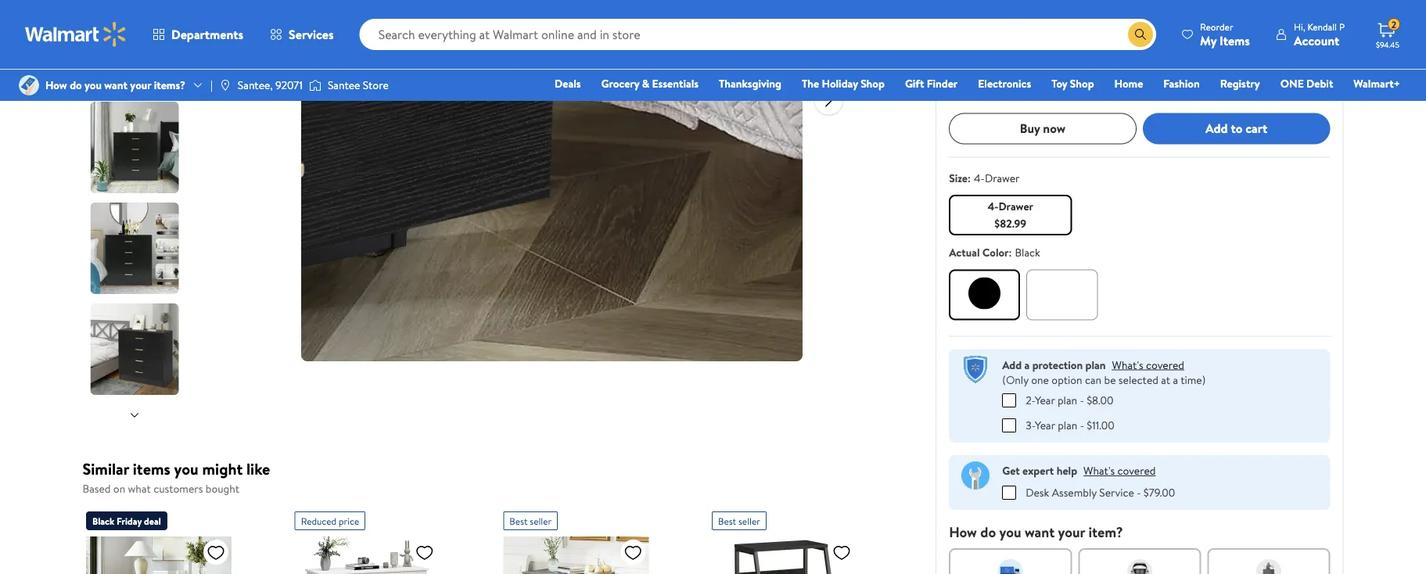 Task type: vqa. For each thing, say whether or not it's contained in the screenshot.
"uncheck"
no



Task type: locate. For each thing, give the bounding box(es) containing it.
0 vertical spatial :
[[968, 170, 971, 185]]

grocery
[[601, 76, 639, 91]]

1 horizontal spatial shop
[[1070, 76, 1094, 91]]

0 horizontal spatial you
[[85, 77, 102, 93]]

1 vertical spatial covered
[[1118, 463, 1156, 478]]

year down 2-year plan - $8.00
[[1035, 418, 1055, 433]]

want for item?
[[1025, 522, 1055, 542]]

0 horizontal spatial shop
[[861, 76, 885, 91]]

plan right option
[[1086, 357, 1106, 372]]

$82.99
[[998, 50, 1062, 80], [995, 216, 1027, 231]]

the holiday shop
[[802, 76, 885, 91]]

0 horizontal spatial want
[[104, 77, 128, 93]]

1 vertical spatial want
[[1025, 522, 1055, 542]]

1 horizontal spatial seller
[[738, 514, 760, 527]]

$199.99
[[1068, 61, 1102, 77]]

1 horizontal spatial add
[[1206, 120, 1228, 137]]

 image down walmart image
[[19, 75, 39, 95]]

1 horizontal spatial you
[[174, 458, 199, 480]]

2 horizontal spatial  image
[[309, 77, 321, 93]]

purchased
[[996, 85, 1038, 98]]

best up dresser for bedroom tv stand with storage entertainment center dresser with 5 fabric drawers with open storage shelf for bedroom living room hallway image
[[509, 514, 527, 527]]

1 horizontal spatial best
[[718, 514, 736, 527]]

1 vertical spatial your
[[1058, 522, 1085, 542]]

1 vertical spatial 4-
[[988, 199, 999, 214]]

1 horizontal spatial best seller
[[718, 514, 760, 527]]

2
[[1392, 18, 1397, 31]]

&
[[642, 76, 649, 91]]

be
[[1104, 372, 1116, 387]]

- left $11.00
[[1080, 418, 1084, 433]]

items?
[[154, 77, 185, 93]]

0 vertical spatial year
[[1035, 393, 1055, 408]]

0 horizontal spatial add
[[1002, 357, 1022, 372]]

seller up furnulem classic nightstand with 3 drawers, fabric dresser organizer vertical storage tower, stable bedroom end table with open shelf, black oak image
[[738, 514, 760, 527]]

0 horizontal spatial your
[[130, 77, 151, 93]]

0 horizontal spatial how
[[45, 77, 67, 93]]

electronics link
[[971, 75, 1038, 92]]

covered up service
[[1118, 463, 1156, 478]]

grocery & essentials link
[[594, 75, 706, 92]]

1 vertical spatial what's covered button
[[1084, 463, 1156, 478]]

customers
[[153, 481, 203, 496]]

expert
[[1023, 463, 1054, 478]]

how do you want your item?
[[949, 522, 1123, 542]]

do for how do you want your item?
[[980, 522, 996, 542]]

debit
[[1307, 76, 1333, 91]]

your left items?
[[130, 77, 151, 93]]

- for $11.00
[[1080, 418, 1084, 433]]

1 vertical spatial :
[[1009, 245, 1012, 260]]

seller up dresser for bedroom tv stand with storage entertainment center dresser with 5 fabric drawers with open storage shelf for bedroom living room hallway image
[[530, 514, 551, 527]]

1 horizontal spatial want
[[1025, 522, 1055, 542]]

you
[[85, 77, 102, 93], [174, 458, 199, 480], [999, 522, 1021, 542]]

add inside button
[[1206, 120, 1228, 137]]

how down walmart image
[[45, 77, 67, 93]]

- left $8.00
[[1080, 393, 1084, 408]]

1 vertical spatial do
[[980, 522, 996, 542]]

92071
[[275, 77, 303, 93]]

(3.7)
[[999, 23, 1017, 36]]

finder
[[927, 76, 958, 91]]

you up "customers"
[[174, 458, 199, 480]]

add for add a protection plan what's covered (only one option can be selected at a time)
[[1002, 357, 1022, 372]]

walmart+ link
[[1347, 75, 1407, 92]]

: up actual
[[968, 170, 971, 185]]

now
[[949, 50, 993, 80]]

you inside similar items you might like based on what customers bought
[[174, 458, 199, 480]]

0 vertical spatial do
[[70, 77, 82, 93]]

0 vertical spatial add
[[1206, 120, 1228, 137]]

best seller up furnulem classic nightstand with 3 drawers, fabric dresser organizer vertical storage tower, stable bedroom end table with open shelf, black oak image
[[718, 514, 760, 527]]

0 vertical spatial you
[[85, 77, 102, 93]]

registry
[[1220, 76, 1260, 91]]

2 horizontal spatial you
[[999, 522, 1021, 542]]

0 vertical spatial plan
[[1086, 357, 1106, 372]]

2 best from the left
[[718, 514, 736, 527]]

drawer down size : 4-drawer
[[999, 199, 1033, 214]]

the
[[802, 76, 819, 91]]

dressers for bedroom, heavy duty 4-drawer wood chest of drawers, modern storage bedroom chest for kids room, black vertical storage cabinet for bathroom, closet, entryway, hallway, nursery, l2027 - image 2 of 10 image
[[90, 1, 182, 92]]

what
[[128, 481, 151, 496]]

 image
[[19, 75, 39, 95], [309, 77, 321, 93], [219, 79, 231, 92]]

0 vertical spatial what's covered button
[[1112, 357, 1184, 372]]

drawer up 4-drawer $82.99
[[985, 170, 1020, 185]]

2 vertical spatial -
[[1137, 485, 1141, 500]]

actual
[[949, 245, 980, 260]]

shop right holiday
[[861, 76, 885, 91]]

best seller for dresser for bedroom tv stand with storage entertainment center dresser with 5 fabric drawers with open storage shelf for bedroom living room hallway image
[[509, 514, 551, 527]]

reahome 9 drawers dresser, chest of drawers fabric dressers with leather finish for adult dressers for bedroom brown image
[[86, 536, 231, 574]]

0 horizontal spatial black
[[92, 514, 114, 527]]

you up intent image for shipping
[[999, 522, 1021, 542]]

best seller up dresser for bedroom tv stand with storage entertainment center dresser with 5 fabric drawers with open storage shelf for bedroom living room hallway image
[[509, 514, 551, 527]]

add to favorites list, furnulem classic nightstand with 3 drawers, fabric dresser organizer vertical storage tower, stable bedroom end table with open shelf, black oak image
[[832, 543, 851, 562]]

0 horizontal spatial a
[[1025, 357, 1030, 372]]

do
[[70, 77, 82, 93], [980, 522, 996, 542]]

shop right toy
[[1070, 76, 1094, 91]]

$82.99 up color
[[995, 216, 1027, 231]]

1 vertical spatial drawer
[[999, 199, 1033, 214]]

0 vertical spatial -
[[1080, 393, 1084, 408]]

0 vertical spatial want
[[104, 77, 128, 93]]

how
[[45, 77, 67, 93], [949, 522, 977, 542]]

what's right can
[[1112, 357, 1144, 372]]

wpp logo image
[[962, 355, 990, 384]]

want down desk
[[1025, 522, 1055, 542]]

1 horizontal spatial 4-
[[988, 199, 999, 214]]

4- down size : 4-drawer
[[988, 199, 999, 214]]

next image image
[[128, 409, 141, 422]]

0 vertical spatial how
[[45, 77, 67, 93]]

black right color
[[1015, 245, 1040, 260]]

a
[[1025, 357, 1030, 372], [1173, 372, 1178, 387]]

actual color list
[[946, 266, 1334, 323]]

1 horizontal spatial how
[[949, 522, 977, 542]]

you down walmart image
[[85, 77, 102, 93]]

add inside add a protection plan what's covered (only one option can be selected at a time)
[[1002, 357, 1022, 372]]

do down walmart image
[[70, 77, 82, 93]]

search icon image
[[1134, 28, 1147, 41]]

year
[[1035, 393, 1055, 408], [1035, 418, 1055, 433]]

1 horizontal spatial do
[[980, 522, 996, 542]]

1 horizontal spatial your
[[1058, 522, 1085, 542]]

to
[[1231, 120, 1243, 137]]

what's covered button for add a protection plan
[[1112, 357, 1184, 372]]

1 vertical spatial -
[[1080, 418, 1084, 433]]

your left "item?"
[[1058, 522, 1085, 542]]

$82.99 inside 4-drawer $82.99
[[995, 216, 1027, 231]]

1 vertical spatial add
[[1002, 357, 1022, 372]]

services button
[[257, 16, 347, 53]]

what's covered button
[[1112, 357, 1184, 372], [1084, 463, 1156, 478]]

holiday
[[822, 76, 858, 91]]

buy
[[1020, 120, 1040, 137]]

departments button
[[139, 16, 257, 53]]

can
[[1085, 372, 1102, 387]]

plan for $8.00
[[1058, 393, 1077, 408]]

0 horizontal spatial 4-
[[974, 170, 985, 185]]

intent image for shipping image
[[998, 559, 1023, 574]]

0 vertical spatial 4-
[[974, 170, 985, 185]]

add for add to cart
[[1206, 120, 1228, 137]]

0 horizontal spatial best
[[509, 514, 527, 527]]

|
[[210, 77, 213, 93]]

0 horizontal spatial best seller
[[509, 514, 551, 527]]

a left one
[[1025, 357, 1030, 372]]

1 seller from the left
[[530, 514, 551, 527]]

best
[[509, 514, 527, 527], [718, 514, 736, 527]]

your for items?
[[130, 77, 151, 93]]

a right the at at bottom right
[[1173, 372, 1178, 387]]

add left the to
[[1206, 120, 1228, 137]]

when
[[972, 85, 994, 98]]

1 vertical spatial black
[[92, 514, 114, 527]]

1 vertical spatial what's
[[1084, 463, 1115, 478]]

product group containing reduced price
[[294, 505, 468, 574]]

1 horizontal spatial  image
[[219, 79, 231, 92]]

2 best seller from the left
[[718, 514, 760, 527]]

2 vertical spatial plan
[[1058, 418, 1078, 433]]

2 product group from the left
[[294, 505, 468, 574]]

0 vertical spatial your
[[130, 77, 151, 93]]

add left one
[[1002, 357, 1022, 372]]

1 vertical spatial year
[[1035, 418, 1055, 433]]

1 best from the left
[[509, 514, 527, 527]]

0 horizontal spatial  image
[[19, 75, 39, 95]]

1 vertical spatial $82.99
[[995, 216, 1027, 231]]

best seller
[[509, 514, 551, 527], [718, 514, 760, 527]]

plan
[[1086, 357, 1106, 372], [1058, 393, 1077, 408], [1058, 418, 1078, 433]]

product group containing black friday deal
[[86, 505, 260, 574]]

 image right 92071
[[309, 77, 321, 93]]

2 vertical spatial you
[[999, 522, 1021, 542]]

reorder
[[1200, 20, 1233, 33]]

0 horizontal spatial seller
[[530, 514, 551, 527]]

covered
[[1146, 357, 1184, 372], [1118, 463, 1156, 478]]

your for item?
[[1058, 522, 1085, 542]]

reduced
[[301, 514, 336, 527]]

1 horizontal spatial :
[[1009, 245, 1012, 260]]

on
[[113, 481, 125, 496]]

year down one
[[1035, 393, 1055, 408]]

1 shop from the left
[[861, 76, 885, 91]]

black left friday
[[92, 514, 114, 527]]

now
[[1043, 120, 1066, 137]]

essentials
[[652, 76, 699, 91]]

Search search field
[[360, 19, 1156, 50]]

covered right be
[[1146, 357, 1184, 372]]

add to cart button
[[1143, 113, 1330, 144]]

buy now
[[1020, 120, 1066, 137]]

intent image for pickup image
[[1127, 559, 1152, 574]]

dressers for bedroom, heavy duty 4-drawer wood chest of drawers, modern storage bedroom chest for kids room, black vertical storage cabinet for bathroom, closet, entryway, hallway, nursery, l2027 image
[[300, 0, 802, 362]]

(only
[[1002, 372, 1029, 387]]

how down in_home_installation logo
[[949, 522, 977, 542]]

0 vertical spatial covered
[[1146, 357, 1184, 372]]

one
[[1031, 372, 1049, 387]]

what's inside add a protection plan what's covered (only one option can be selected at a time)
[[1112, 357, 1144, 372]]

1 best seller from the left
[[509, 514, 551, 527]]

 image right |
[[219, 79, 231, 92]]

1 vertical spatial you
[[174, 458, 199, 480]]

best up furnulem classic nightstand with 3 drawers, fabric dresser organizer vertical storage tower, stable bedroom end table with open shelf, black oak image
[[718, 514, 736, 527]]

$82.99 up the purchased
[[998, 50, 1062, 80]]

(3.7) 681 reviews
[[999, 23, 1066, 36]]

hi, kendall p account
[[1294, 20, 1345, 49]]

want left items?
[[104, 77, 128, 93]]

plan down 2-year plan - $8.00
[[1058, 418, 1078, 433]]

account
[[1294, 32, 1340, 49]]

:
[[968, 170, 971, 185], [1009, 245, 1012, 260]]

toy
[[1052, 76, 1068, 91]]

4- right size
[[974, 170, 985, 185]]

dressers for bedroom, heavy duty 4-drawer wood chest of drawers, modern storage bedroom chest for kids room, black vertical storage cabinet for bathroom, closet, entryway, hallway, nursery, l2027 - image 5 of 10 image
[[90, 304, 182, 395]]

next media item image
[[819, 91, 838, 110]]

what's up 'desk assembly service - $79.00'
[[1084, 463, 1115, 478]]

0 horizontal spatial :
[[968, 170, 971, 185]]

dressers for bedroom, heavy duty 4-drawer wood chest of drawers, modern storage bedroom chest for kids room, black vertical storage cabinet for bathroom, closet, entryway, hallway, nursery, l2027 - image 4 of 10 image
[[90, 203, 182, 294]]

grocery & essentials
[[601, 76, 699, 91]]

protection
[[1032, 357, 1083, 372]]

4-drawer $82.99
[[988, 199, 1033, 231]]

2 seller from the left
[[738, 514, 760, 527]]

items
[[133, 458, 170, 480]]

1 vertical spatial plan
[[1058, 393, 1077, 408]]

0 horizontal spatial do
[[70, 77, 82, 93]]

- left $79.00
[[1137, 485, 1141, 500]]

-
[[1080, 393, 1084, 408], [1080, 418, 1084, 433], [1137, 485, 1141, 500]]

dressers for bedroom, heavy duty 4-drawer wood chest of drawers, modern storage bedroom chest for kids room, black vertical storage cabinet for bathroom, closet, entryway, hallway, nursery, l2027 - image 3 of 10 image
[[90, 102, 182, 193]]

product group
[[86, 505, 260, 574], [294, 505, 468, 574], [503, 505, 677, 574], [712, 505, 886, 574]]

: down 4-drawer $82.99
[[1009, 245, 1012, 260]]

681 reviews link
[[1017, 23, 1066, 36]]

- for $79.00
[[1137, 485, 1141, 500]]

size list
[[946, 191, 1334, 238]]

do down in_home_installation logo
[[980, 522, 996, 542]]

1 product group from the left
[[86, 505, 260, 574]]

black friday deal
[[92, 514, 161, 527]]

seller
[[530, 514, 551, 527], [738, 514, 760, 527]]

services
[[289, 26, 334, 43]]

0 vertical spatial black
[[1015, 245, 1040, 260]]

1 vertical spatial how
[[949, 522, 977, 542]]

deals link
[[548, 75, 588, 92]]

0 vertical spatial what's
[[1112, 357, 1144, 372]]

plan down option
[[1058, 393, 1077, 408]]

in_home_installation logo image
[[962, 461, 990, 490]]

best seller for furnulem classic nightstand with 3 drawers, fabric dresser organizer vertical storage tower, stable bedroom end table with open shelf, black oak image
[[718, 514, 760, 527]]



Task type: describe. For each thing, give the bounding box(es) containing it.
you for how do you want your item?
[[999, 522, 1021, 542]]

color
[[983, 245, 1009, 260]]

thanksgiving
[[719, 76, 782, 91]]

add to favorites list, reahome 9 drawers dresser, chest of drawers fabric dressers with leather finish for adult dressers for bedroom brown image
[[206, 543, 225, 562]]

size : 4-drawer
[[949, 170, 1020, 185]]

best for dresser for bedroom tv stand with storage entertainment center dresser with 5 fabric drawers with open storage shelf for bedroom living room hallway image
[[509, 514, 527, 527]]

drawer inside 4-drawer $82.99
[[999, 199, 1033, 214]]

do for how do you want your items?
[[70, 77, 82, 93]]

walmart image
[[25, 22, 127, 47]]

how do you want your items?
[[45, 77, 185, 93]]

$94.45
[[1376, 39, 1399, 50]]

3-Year plan - $11.00 checkbox
[[1002, 418, 1016, 432]]

one debit link
[[1273, 75, 1340, 92]]

the holiday shop link
[[795, 75, 892, 92]]

cart
[[1246, 120, 1268, 137]]

reviews
[[1036, 23, 1066, 36]]

what's covered button for get expert help
[[1084, 463, 1156, 478]]

 image for santee store
[[309, 77, 321, 93]]

gift finder
[[905, 76, 958, 91]]

item?
[[1089, 522, 1123, 542]]

2 shop from the left
[[1070, 76, 1094, 91]]

dresser for bedroom tv stand with storage entertainment center dresser with 5 fabric drawers with open storage shelf for bedroom living room hallway image
[[503, 536, 648, 574]]

online
[[1040, 85, 1065, 98]]

gift finder link
[[898, 75, 965, 92]]

deals
[[555, 76, 581, 91]]

like
[[246, 458, 270, 480]]

3-year plan - $11.00
[[1026, 418, 1115, 433]]

santee store
[[328, 77, 389, 93]]

get expert help what's covered
[[1002, 463, 1156, 478]]

my
[[1200, 32, 1217, 49]]

santee, 92071
[[238, 77, 303, 93]]

plan for $11.00
[[1058, 418, 1078, 433]]

items
[[1220, 32, 1250, 49]]

1 horizontal spatial black
[[1015, 245, 1040, 260]]

might
[[202, 458, 243, 480]]

add to cart
[[1206, 120, 1268, 137]]

selected
[[1119, 372, 1159, 387]]

desk assembly service - $79.00
[[1026, 485, 1175, 500]]

fashion
[[1164, 76, 1200, 91]]

santee
[[328, 77, 360, 93]]

$11.00
[[1087, 418, 1115, 433]]

seller for dresser for bedroom tv stand with storage entertainment center dresser with 5 fabric drawers with open storage shelf for bedroom living room hallway image
[[530, 514, 551, 527]]

3 product group from the left
[[503, 505, 677, 574]]

buy now button
[[949, 113, 1137, 144]]

add to favorites list, dresser for bedroom tv stand with storage entertainment center dresser with 5 fabric drawers with open storage shelf for bedroom living room hallway image
[[623, 543, 642, 562]]

want for items?
[[104, 77, 128, 93]]

reduced price
[[301, 514, 359, 527]]

year for 3-
[[1035, 418, 1055, 433]]

seller for furnulem classic nightstand with 3 drawers, fabric dresser organizer vertical storage tower, stable bedroom end table with open shelf, black oak image
[[738, 514, 760, 527]]

4- inside 4-drawer $82.99
[[988, 199, 999, 214]]

intent image for delivery image
[[1256, 559, 1281, 574]]

store
[[363, 77, 389, 93]]

departments
[[171, 26, 243, 43]]

Walmart Site-Wide search field
[[360, 19, 1156, 50]]

walmart+
[[1354, 76, 1400, 91]]

 image for santee, 92071
[[219, 79, 231, 92]]

size
[[949, 170, 968, 185]]

now $82.99
[[949, 50, 1062, 80]]

desk
[[1026, 485, 1049, 500]]

add to favorites list, homfa 6 drawer double dresser white, wood storage cabinet for living room, chest of drawers for bedroom image
[[415, 543, 434, 562]]

deal
[[144, 514, 161, 527]]

add a protection plan what's covered (only one option can be selected at a time)
[[1002, 357, 1206, 387]]

gift
[[905, 76, 924, 91]]

- for $8.00
[[1080, 393, 1084, 408]]

2-
[[1026, 393, 1035, 408]]

$79.00
[[1144, 485, 1175, 500]]

plan inside add a protection plan what's covered (only one option can be selected at a time)
[[1086, 357, 1106, 372]]

681
[[1020, 23, 1034, 36]]

3-
[[1026, 418, 1035, 433]]

one debit
[[1280, 76, 1333, 91]]

furnulem classic nightstand with 3 drawers, fabric dresser organizer vertical storage tower, stable bedroom end table with open shelf, black oak image
[[712, 536, 857, 574]]

based
[[83, 481, 111, 496]]

you for how do you want your items?
[[85, 77, 102, 93]]

assembly
[[1052, 485, 1097, 500]]

how for how do you want your item?
[[949, 522, 977, 542]]

1 horizontal spatial a
[[1173, 372, 1178, 387]]

2-Year plan - $8.00 checkbox
[[1002, 393, 1016, 407]]

toy shop link
[[1045, 75, 1101, 92]]

toy shop
[[1052, 76, 1094, 91]]

0 vertical spatial drawer
[[985, 170, 1020, 185]]

hi,
[[1294, 20, 1305, 33]]

price when purchased online
[[949, 85, 1065, 98]]

actual color : black
[[949, 245, 1040, 260]]

santee,
[[238, 77, 273, 93]]

covered inside add a protection plan what's covered (only one option can be selected at a time)
[[1146, 357, 1184, 372]]

home link
[[1108, 75, 1150, 92]]

Desk Assembly Service - $79.00 checkbox
[[1002, 486, 1016, 500]]

legal information image
[[1068, 85, 1080, 97]]

you for similar items you might like based on what customers bought
[[174, 458, 199, 480]]

year for 2-
[[1035, 393, 1055, 408]]

homfa 6 drawer double dresser white, wood storage cabinet for living room, chest of drawers for bedroom image
[[294, 536, 440, 574]]

 image for how do you want your items?
[[19, 75, 39, 95]]

fashion link
[[1157, 75, 1207, 92]]

help
[[1057, 463, 1077, 478]]

price
[[338, 514, 359, 527]]

home
[[1115, 76, 1143, 91]]

2-year plan - $8.00
[[1026, 393, 1114, 408]]

learn more about strikethrough prices image
[[1106, 63, 1118, 75]]

kendall
[[1308, 20, 1337, 33]]

0 vertical spatial $82.99
[[998, 50, 1062, 80]]

reorder my items
[[1200, 20, 1250, 49]]

p
[[1339, 20, 1345, 33]]

how for how do you want your items?
[[45, 77, 67, 93]]

best for furnulem classic nightstand with 3 drawers, fabric dresser organizer vertical storage tower, stable bedroom end table with open shelf, black oak image
[[718, 514, 736, 527]]

4 product group from the left
[[712, 505, 886, 574]]

electronics
[[978, 76, 1031, 91]]

similar items you might like based on what customers bought
[[83, 458, 270, 496]]

bought
[[206, 481, 239, 496]]

get
[[1002, 463, 1020, 478]]

price
[[949, 85, 970, 98]]

friday
[[116, 514, 141, 527]]



